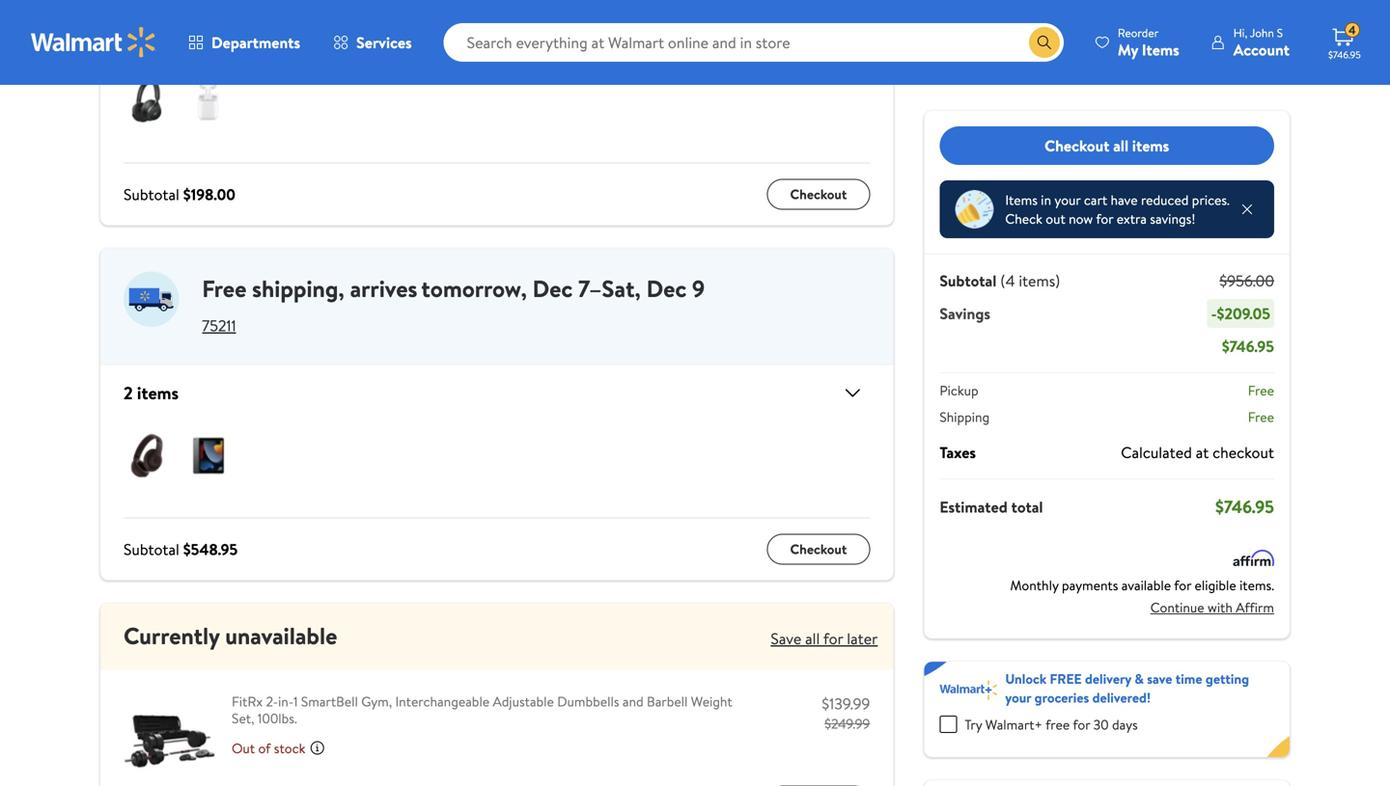 Task type: vqa. For each thing, say whether or not it's contained in the screenshot.
/ to the left
no



Task type: describe. For each thing, give the bounding box(es) containing it.
reduced
[[1141, 191, 1189, 209]]

-$209.05
[[1211, 303, 1270, 324]]

0 vertical spatial items
[[137, 26, 179, 50]]

your inside the items in your cart have reduced prices. check out now for extra savings!
[[1055, 191, 1081, 209]]

0 vertical spatial free
[[202, 273, 247, 305]]

Search search field
[[444, 23, 1064, 62]]

fulfillment logo image
[[124, 272, 179, 327]]

checkout for subtotal $548.95's checkout 'button'
[[790, 540, 847, 559]]

subtotal for subtotal (4 items)
[[940, 270, 997, 292]]

2 vertical spatial $746.95
[[1216, 495, 1274, 519]]

calculated at checkout
[[1121, 442, 1274, 463]]

free for pickup
[[1248, 381, 1274, 400]]

in
[[1041, 191, 1051, 209]]

delivery
[[1085, 670, 1132, 689]]

for inside the items in your cart have reduced prices. check out now for extra savings!
[[1096, 209, 1113, 228]]

s
[[1277, 25, 1283, 41]]

departments
[[211, 32, 300, 53]]

1 dec from the left
[[533, 273, 573, 305]]

walmart plus image
[[940, 681, 998, 700]]

2 2 items from the top
[[124, 381, 179, 406]]

items)
[[1019, 270, 1060, 292]]

close nudge image
[[1240, 202, 1255, 217]]

monthly payments available for eligible items. continue with affirm
[[1010, 576, 1274, 617]]

weight
[[691, 692, 732, 711]]

out
[[1046, 209, 1066, 228]]

1
[[293, 692, 298, 711]]

pickup
[[940, 381, 979, 400]]

$548.95
[[183, 539, 238, 561]]

subtotal for subtotal $548.95
[[124, 539, 179, 561]]

30
[[1093, 716, 1109, 734]]

savings!
[[1150, 209, 1196, 228]]

fitrx 2-in-1 smartbell gym, interchangeable adjustable dumbbells and barbell weight set, 100lbs.
[[232, 692, 732, 728]]

&
[[1135, 670, 1144, 689]]

save all for later
[[771, 629, 878, 650]]

out
[[232, 739, 255, 758]]

subtotal for subtotal $198.00
[[124, 184, 179, 205]]

with
[[1208, 599, 1233, 617]]

cart
[[1084, 191, 1108, 209]]

groceries
[[1035, 689, 1089, 708]]

,
[[338, 273, 344, 305]]

set,
[[232, 709, 254, 728]]

barbell
[[647, 692, 688, 711]]

all for for
[[805, 629, 820, 650]]

for left later
[[823, 629, 843, 650]]

$956.00
[[1220, 270, 1274, 292]]

free
[[1050, 670, 1082, 689]]

items inside button
[[1132, 135, 1169, 156]]

items inside reorder my items
[[1142, 39, 1179, 60]]

unlock
[[1005, 670, 1047, 689]]

dumbbells
[[557, 692, 619, 711]]

subtotal $198.00
[[124, 184, 235, 205]]

estimated
[[940, 497, 1008, 518]]

fitrx
[[232, 692, 263, 711]]

beats studio pro wireless headphones - deep brown with addon services image
[[124, 433, 170, 479]]

out of stock info. check back soon! our stock changes quickly – this item may be restocked while you're shopping. tooltip
[[310, 741, 325, 756]]

continue with affirm link
[[1151, 593, 1274, 624]]

later
[[847, 629, 878, 650]]

shipping
[[940, 408, 990, 427]]

my
[[1118, 39, 1138, 60]]

1 2 items from the top
[[124, 26, 179, 50]]

account
[[1234, 39, 1290, 60]]

reduced price image
[[955, 190, 994, 229]]

9
[[692, 273, 705, 305]]

shipping
[[252, 273, 338, 305]]

unlock free delivery & save time getting your groceries delivered!
[[1005, 670, 1249, 708]]

savings
[[940, 303, 990, 324]]

free shipping, arrives tomorrow, dec 7 to sat, dec 9 75211 element
[[100, 249, 893, 349]]

1 2 from the top
[[124, 26, 133, 50]]

banner containing unlock free delivery & save time getting your groceries delivered!
[[924, 662, 1290, 758]]

2 dec from the left
[[646, 273, 687, 305]]

subtotal $548.95
[[124, 539, 238, 561]]

gym,
[[361, 692, 392, 711]]

4
[[1349, 22, 1356, 38]]

payments
[[1062, 576, 1118, 595]]

free shipping , arrives tomorrow, dec 7–sat, dec 9
[[202, 273, 705, 305]]

walmart+
[[985, 716, 1043, 734]]

of
[[258, 739, 271, 758]]

total
[[1011, 497, 1043, 518]]

continue
[[1151, 599, 1204, 617]]

items inside the items in your cart have reduced prices. check out now for extra savings!
[[1005, 191, 1038, 209]]

time
[[1176, 670, 1202, 689]]

soundcore by anker- space one bluetooth over-ear headphones, aanc, up to 60-hrs of playtime , 3d ss with addon services image
[[124, 78, 170, 124]]

getting
[[1206, 670, 1249, 689]]

search icon image
[[1037, 35, 1052, 50]]

john
[[1250, 25, 1274, 41]]

monthly
[[1010, 576, 1059, 595]]

in-
[[278, 692, 294, 711]]

smartbell
[[301, 692, 358, 711]]

try walmart+ free for 30 days
[[965, 716, 1138, 734]]

75211
[[202, 315, 236, 337]]

free for shipping
[[1248, 408, 1274, 427]]

checkout
[[1213, 442, 1274, 463]]

apple airpods with charging case (2nd generation) with addon services image
[[185, 78, 232, 124]]

$139.99 $249.99
[[822, 693, 870, 734]]



Task type: locate. For each thing, give the bounding box(es) containing it.
1 vertical spatial 2 items
[[124, 381, 179, 406]]

items up soundcore by anker- space one bluetooth over-ear headphones, aanc, up to 60-hrs of playtime , 3d ss with addon services image
[[137, 26, 179, 50]]

available
[[1122, 576, 1171, 595]]

subtotal (4 items)
[[940, 270, 1060, 292]]

departments button
[[172, 19, 317, 66]]

0 vertical spatial 2
[[124, 26, 133, 50]]

0 vertical spatial subtotal
[[124, 184, 179, 205]]

have
[[1111, 191, 1138, 209]]

free
[[1046, 716, 1070, 734]]

your up walmart+
[[1005, 689, 1031, 708]]

checkout for checkout all items
[[1045, 135, 1110, 156]]

2 vertical spatial free
[[1248, 408, 1274, 427]]

2 vertical spatial checkout
[[790, 540, 847, 559]]

0 vertical spatial $746.95
[[1328, 48, 1361, 61]]

for left 30 at the bottom right of the page
[[1073, 716, 1090, 734]]

dec left 7–sat,
[[533, 273, 573, 305]]

currently
[[124, 620, 220, 653]]

adjustable
[[493, 692, 554, 711]]

affirm image
[[1233, 550, 1274, 567]]

now
[[1069, 209, 1093, 228]]

1 vertical spatial items
[[1005, 191, 1038, 209]]

$209.05
[[1217, 303, 1270, 324]]

1 vertical spatial 2
[[124, 381, 133, 406]]

extra
[[1117, 209, 1147, 228]]

1 horizontal spatial items
[[1142, 39, 1179, 60]]

calculated
[[1121, 442, 1192, 463]]

0 horizontal spatial your
[[1005, 689, 1031, 708]]

estimated total
[[940, 497, 1043, 518]]

all inside save all for later link
[[805, 629, 820, 650]]

for up the continue
[[1174, 576, 1192, 595]]

subtotal left $198.00
[[124, 184, 179, 205]]

tomorrow,
[[421, 273, 527, 305]]

for inside monthly payments available for eligible items. continue with affirm
[[1174, 576, 1192, 595]]

hi,
[[1234, 25, 1248, 41]]

eligible
[[1195, 576, 1236, 595]]

items up reduced
[[1132, 135, 1169, 156]]

Try Walmart+ free for 30 days checkbox
[[940, 716, 957, 734]]

0 vertical spatial all
[[1113, 135, 1129, 156]]

stock
[[274, 739, 305, 758]]

checkout button for subtotal $548.95
[[767, 534, 870, 565]]

items left "in" in the right of the page
[[1005, 191, 1038, 209]]

items up beats studio pro wireless headphones - deep brown with addon services "image"
[[137, 381, 179, 406]]

100lbs.
[[258, 709, 297, 728]]

2 checkout button from the top
[[767, 534, 870, 565]]

0 vertical spatial checkout
[[1045, 135, 1110, 156]]

-
[[1211, 303, 1217, 324]]

$746.95 down 4 at the right top
[[1328, 48, 1361, 61]]

your inside unlock free delivery & save time getting your groceries delivered!
[[1005, 689, 1031, 708]]

checkout button for subtotal $198.00
[[767, 179, 870, 210]]

dec
[[533, 273, 573, 305], [646, 273, 687, 305]]

save all for later link
[[771, 624, 878, 655]]

check
[[1005, 209, 1043, 228]]

0 vertical spatial items
[[1142, 39, 1179, 60]]

try
[[965, 716, 982, 734]]

0 vertical spatial your
[[1055, 191, 1081, 209]]

taxes
[[940, 442, 976, 463]]

delivered!
[[1093, 689, 1151, 708]]

currently unavailable
[[124, 620, 337, 653]]

reorder
[[1118, 25, 1159, 41]]

dec left 9
[[646, 273, 687, 305]]

0 horizontal spatial all
[[805, 629, 820, 650]]

2 2 from the top
[[124, 381, 133, 406]]

all inside checkout all items button
[[1113, 135, 1129, 156]]

view all items image
[[833, 382, 864, 405]]

$139.99
[[822, 693, 870, 715]]

your
[[1055, 191, 1081, 209], [1005, 689, 1031, 708]]

items in your cart have reduced prices. check out now for extra savings!
[[1005, 191, 1230, 228]]

(4
[[1000, 270, 1015, 292]]

75211 button
[[202, 315, 236, 337]]

all for items
[[1113, 135, 1129, 156]]

7–sat,
[[578, 273, 641, 305]]

days
[[1112, 716, 1138, 734]]

1 vertical spatial your
[[1005, 689, 1031, 708]]

items
[[137, 26, 179, 50], [1132, 135, 1169, 156], [137, 381, 179, 406]]

and
[[623, 692, 644, 711]]

$746.95
[[1328, 48, 1361, 61], [1222, 336, 1274, 357], [1216, 495, 1274, 519]]

0 horizontal spatial dec
[[533, 273, 573, 305]]

at
[[1196, 442, 1209, 463]]

subtotal up savings
[[940, 270, 997, 292]]

1 vertical spatial $746.95
[[1222, 336, 1274, 357]]

1 vertical spatial items
[[1132, 135, 1169, 156]]

2021 apple 10.2-inch ipad wi-fi 64gb - space gray (9th generation) with addon services image
[[185, 433, 232, 479]]

free
[[202, 273, 247, 305], [1248, 381, 1274, 400], [1248, 408, 1274, 427]]

arrives
[[350, 273, 417, 305]]

checkout all items
[[1045, 135, 1169, 156]]

2 items up beats studio pro wireless headphones - deep brown with addon services "image"
[[124, 381, 179, 406]]

2 vertical spatial subtotal
[[124, 539, 179, 561]]

1 horizontal spatial all
[[1113, 135, 1129, 156]]

hi, john s account
[[1234, 25, 1290, 60]]

subtotal left $548.95 on the bottom left of the page
[[124, 539, 179, 561]]

1 vertical spatial subtotal
[[940, 270, 997, 292]]

1 vertical spatial checkout
[[790, 185, 847, 204]]

reorder my items
[[1118, 25, 1179, 60]]

1 checkout button from the top
[[767, 179, 870, 210]]

$198.00
[[183, 184, 235, 205]]

2 items up soundcore by anker- space one bluetooth over-ear headphones, aanc, up to 60-hrs of playtime , 3d ss with addon services image
[[124, 26, 179, 50]]

1 vertical spatial free
[[1248, 381, 1274, 400]]

1 horizontal spatial dec
[[646, 273, 687, 305]]

checkout for checkout 'button' related to subtotal $198.00
[[790, 185, 847, 204]]

services
[[356, 32, 412, 53]]

all right save
[[805, 629, 820, 650]]

save
[[771, 629, 802, 650]]

$746.95 down $209.05
[[1222, 336, 1274, 357]]

Walmart Site-Wide search field
[[444, 23, 1064, 62]]

unavailable
[[225, 620, 337, 653]]

2 vertical spatial items
[[137, 381, 179, 406]]

services button
[[317, 19, 428, 66]]

1 horizontal spatial your
[[1055, 191, 1081, 209]]

$249.99
[[825, 715, 870, 734]]

1 vertical spatial checkout button
[[767, 534, 870, 565]]

for
[[1096, 209, 1113, 228], [1174, 576, 1192, 595], [823, 629, 843, 650], [1073, 716, 1090, 734]]

checkout inside button
[[1045, 135, 1110, 156]]

for right now
[[1096, 209, 1113, 228]]

save
[[1147, 670, 1172, 689]]

2
[[124, 26, 133, 50], [124, 381, 133, 406]]

$746.95 up affirm image
[[1216, 495, 1274, 519]]

prices.
[[1192, 191, 1230, 209]]

your right "in" in the right of the page
[[1055, 191, 1081, 209]]

items.
[[1240, 576, 1274, 595]]

all up have
[[1113, 135, 1129, 156]]

0 vertical spatial checkout button
[[767, 179, 870, 210]]

2 up soundcore by anker- space one bluetooth over-ear headphones, aanc, up to 60-hrs of playtime , 3d ss with addon services image
[[124, 26, 133, 50]]

2 up beats studio pro wireless headphones - deep brown with addon services "image"
[[124, 381, 133, 406]]

checkout
[[1045, 135, 1110, 156], [790, 185, 847, 204], [790, 540, 847, 559]]

1 vertical spatial all
[[805, 629, 820, 650]]

walmart image
[[31, 27, 156, 58]]

items right "my"
[[1142, 39, 1179, 60]]

checkout button
[[767, 179, 870, 210], [767, 534, 870, 565]]

all
[[1113, 135, 1129, 156], [805, 629, 820, 650]]

2 items
[[124, 26, 179, 50], [124, 381, 179, 406]]

out of stock
[[232, 739, 305, 758]]

2-
[[266, 692, 278, 711]]

interchangeable
[[395, 692, 490, 711]]

0 vertical spatial 2 items
[[124, 26, 179, 50]]

checkout all items button
[[940, 126, 1274, 165]]

banner
[[924, 662, 1290, 758]]

0 horizontal spatial items
[[1005, 191, 1038, 209]]



